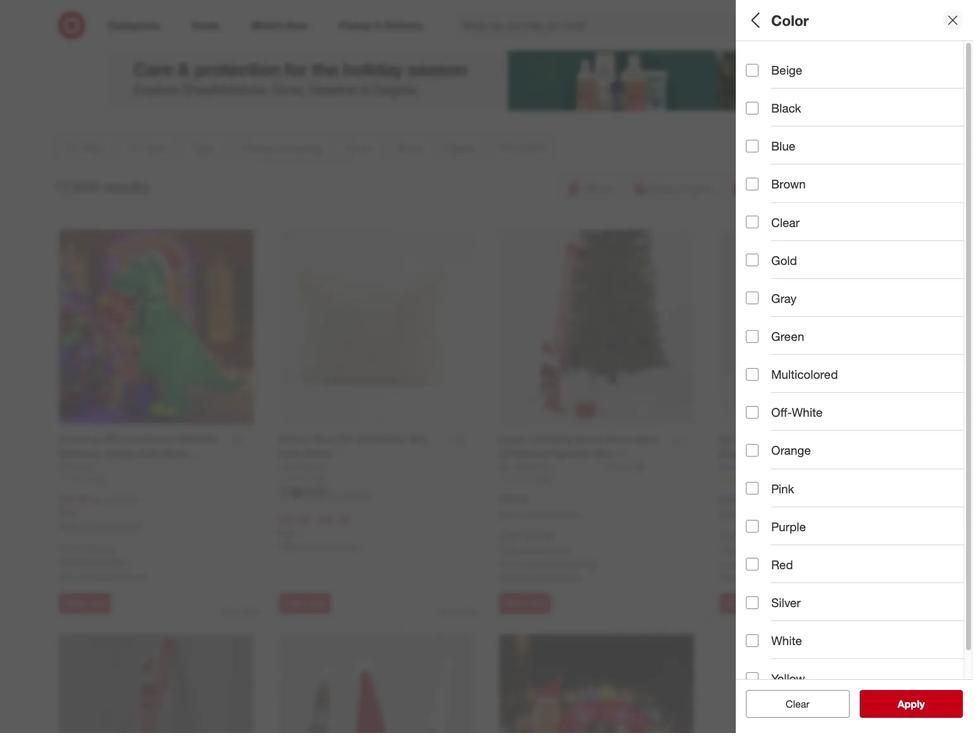 Task type: describe. For each thing, give the bounding box(es) containing it.
results for 17,915 results
[[102, 178, 149, 196]]

$84.40
[[319, 513, 349, 526]]

not for free shipping * * exclusions apply. not available at glendale check nearby stores
[[499, 559, 513, 570]]

include out of stock
[[772, 318, 878, 333]]

see
[[885, 698, 903, 711]]

in
[[112, 572, 119, 582]]

2 artificial from the left
[[821, 66, 853, 77]]

product
[[746, 94, 792, 109]]

clear for clear all
[[780, 698, 804, 711]]

free shipping * * exclusions apply. in stock at  glendale ready within 6 hours with pickup
[[719, 531, 850, 583]]

* down $65.00 when purchased online on the bottom right of the page
[[553, 531, 556, 541]]

stock inside all filters dialog
[[849, 318, 878, 333]]

17,915
[[54, 178, 98, 196]]

purchased inside "$30.00 when purchased online"
[[741, 510, 777, 520]]

price
[[746, 187, 776, 202]]

Brown checkbox
[[746, 178, 759, 191]]

multicolored
[[772, 367, 838, 382]]

available for at
[[516, 559, 550, 570]]

clear up deals
[[772, 215, 800, 229]]

see results button
[[860, 691, 963, 718]]

at for $30.00
[[753, 560, 761, 570]]

medicinal
[[932, 110, 970, 121]]

Yellow checkbox
[[746, 673, 759, 685]]

advertisement region
[[107, 47, 867, 110]]

exclusions apply. link for $65.00
[[502, 544, 571, 555]]

1 and from the left
[[770, 110, 784, 121]]

trees;
[[899, 66, 922, 77]]

free inside the free shipping * * exclusions apply. not available in stores
[[59, 543, 76, 554]]

* up in
[[112, 543, 116, 554]]

Multicolored checkbox
[[746, 368, 759, 381]]

product grouping trash and refuse bags; massage, spa and non-medicinal t
[[746, 94, 974, 121]]

What can we help you find? suggestions appear below search field
[[455, 11, 763, 39]]

apply. inside the free shipping * * exclusions apply. not available in stores
[[106, 556, 130, 567]]

Pink checkbox
[[746, 482, 759, 495]]

Beige checkbox
[[746, 64, 759, 76]]

red
[[772, 558, 794, 572]]

check
[[499, 572, 525, 582]]

Red checkbox
[[746, 559, 759, 571]]

all filters dialog
[[736, 0, 974, 734]]

sponsored for $159.99
[[221, 607, 258, 617]]

black
[[772, 101, 802, 115]]

leaf
[[959, 66, 974, 77]]

sale for $43.49
[[279, 527, 296, 538]]

0 horizontal spatial exclusions apply. link
[[62, 556, 130, 567]]

online inside $65.00 when purchased online
[[559, 510, 580, 519]]

at for $65.00
[[553, 559, 560, 570]]

* down $55.99 reg $159.99 sale when purchased online at the left bottom of the page
[[59, 556, 62, 567]]

purchased inside $55.99 reg $159.99 sale when purchased online
[[80, 522, 117, 532]]

deals
[[746, 231, 779, 246]]

filters
[[768, 11, 807, 29]]

deals button
[[746, 218, 974, 263]]

blue
[[772, 139, 796, 153]]

purchased inside $65.00 when purchased online
[[521, 510, 557, 519]]

price button
[[746, 174, 974, 218]]

stores inside the 'free shipping * * exclusions apply. not available at glendale check nearby stores'
[[557, 572, 581, 582]]

stock inside free shipping * * exclusions apply. in stock at  glendale ready within 6 hours with pickup
[[729, 560, 751, 570]]

17,915 results
[[54, 178, 149, 196]]

t
[[972, 110, 974, 121]]

refuse
[[787, 110, 812, 121]]

apply
[[898, 698, 925, 711]]

nearby
[[527, 572, 554, 582]]

color inside button
[[746, 143, 777, 157]]

exclusions apply. link for $30.00
[[722, 544, 791, 555]]

out
[[814, 318, 832, 333]]

when inside $43.49 - $84.40 sale when purchased online
[[279, 543, 299, 552]]

ready
[[719, 572, 745, 583]]

63 link
[[59, 474, 254, 485]]

* up check
[[499, 544, 502, 555]]

$30.00
[[719, 493, 750, 506]]

gray
[[772, 291, 797, 306]]

Black checkbox
[[746, 102, 759, 114]]

262
[[538, 474, 551, 484]]

results for see results
[[906, 698, 939, 711]]

apply. for $65.00
[[547, 544, 571, 555]]

with
[[805, 572, 821, 583]]

63
[[98, 474, 106, 484]]

* up in on the bottom
[[719, 544, 722, 555]]

Include out of stock checkbox
[[746, 319, 759, 332]]

$55.99
[[59, 493, 89, 505]]

all filters
[[746, 11, 807, 29]]

purchased inside $43.49 - $84.40 sale when purchased online
[[301, 543, 337, 552]]

all
[[806, 698, 816, 711]]

reg
[[91, 494, 104, 505]]

gold
[[772, 253, 797, 268]]

$65.00 when purchased online
[[499, 493, 580, 519]]

check nearby stores button
[[499, 571, 581, 584]]

free shipping * * exclusions apply. not available at glendale check nearby stores
[[499, 531, 598, 582]]

0 vertical spatial 6
[[759, 475, 763, 484]]

glendale for $30.00
[[763, 560, 799, 570]]

1 artificial from the left
[[746, 66, 778, 77]]

free for $30.00
[[719, 531, 737, 542]]

online inside $55.99 reg $159.99 sale when purchased online
[[119, 522, 139, 532]]

$55.99 reg $159.99 sale when purchased online
[[59, 493, 139, 532]]

Gold checkbox
[[746, 254, 759, 267]]

6 link
[[719, 474, 915, 485]]

grouping
[[795, 94, 848, 109]]

available for in
[[75, 572, 110, 582]]

type artificial garlands; artificial christmas trees; artificial leaf
[[746, 50, 974, 77]]

yellow
[[772, 672, 805, 686]]

shipping inside the free shipping * * exclusions apply. not available in stores
[[79, 543, 112, 554]]

orange
[[772, 443, 811, 458]]

spa
[[879, 110, 893, 121]]



Task type: locate. For each thing, give the bounding box(es) containing it.
2 horizontal spatial artificial
[[925, 66, 956, 77]]

1 horizontal spatial results
[[906, 698, 939, 711]]

6
[[759, 475, 763, 484], [773, 572, 778, 583]]

apply. inside the 'free shipping * * exclusions apply. not available at glendale check nearby stores'
[[547, 544, 571, 555]]

artificial up grouping
[[821, 66, 853, 77]]

2 horizontal spatial exclusions
[[722, 544, 765, 555]]

when down $55.99
[[59, 522, 78, 532]]

0 horizontal spatial sale
[[59, 507, 76, 518]]

green
[[772, 329, 805, 344]]

when down $30.00
[[719, 510, 739, 520]]

$43.49 - $84.40 sale when purchased online
[[279, 513, 359, 552]]

fpo/apo
[[746, 276, 801, 290]]

bags;
[[814, 110, 836, 121]]

color button
[[746, 130, 974, 174]]

1 horizontal spatial free
[[499, 531, 517, 541]]

0 vertical spatial stock
[[849, 318, 878, 333]]

0 horizontal spatial results
[[102, 178, 149, 196]]

free inside free shipping * * exclusions apply. in stock at  glendale ready within 6 hours with pickup
[[719, 531, 737, 542]]

sale for $55.99
[[59, 507, 76, 518]]

2 horizontal spatial apply.
[[767, 544, 791, 555]]

exclusions apply. link up nearby
[[502, 544, 571, 555]]

purchased
[[521, 510, 557, 519], [741, 510, 777, 520], [80, 522, 117, 532], [301, 543, 337, 552]]

online down $84.40 at bottom left
[[339, 543, 359, 552]]

non-
[[913, 110, 932, 121]]

exclusions inside the 'free shipping * * exclusions apply. not available at glendale check nearby stores'
[[502, 544, 545, 555]]

exclusions apply. link up red option
[[722, 544, 791, 555]]

6 left pink
[[759, 475, 763, 484]]

free shipping * * exclusions apply. not available in stores
[[59, 543, 146, 582]]

exclusions down $55.99 reg $159.99 sale when purchased online at the left bottom of the page
[[62, 556, 104, 567]]

1 horizontal spatial sale
[[279, 527, 296, 538]]

$43.49
[[279, 513, 309, 526]]

apply. inside free shipping * * exclusions apply. in stock at  glendale ready within 6 hours with pickup
[[767, 544, 791, 555]]

1 vertical spatial sale
[[279, 527, 296, 538]]

color inside dialog
[[772, 11, 809, 29]]

sponsored
[[221, 607, 258, 617], [441, 607, 479, 617]]

exclusions up check
[[502, 544, 545, 555]]

sale down $55.99
[[59, 507, 76, 518]]

1 vertical spatial results
[[906, 698, 939, 711]]

purchased down $65.00
[[521, 510, 557, 519]]

0 vertical spatial sale
[[59, 507, 76, 518]]

at inside free shipping * * exclusions apply. in stock at  glendale ready within 6 hours with pickup
[[753, 560, 761, 570]]

clear all button
[[746, 691, 850, 718]]

stores right nearby
[[557, 572, 581, 582]]

clear for clear button
[[786, 698, 810, 711]]

clear button
[[746, 691, 850, 718]]

when
[[499, 510, 519, 519], [719, 510, 739, 520], [59, 522, 78, 532], [279, 543, 299, 552]]

shipping inside the 'free shipping * * exclusions apply. not available at glendale check nearby stores'
[[519, 531, 553, 541]]

free down $65.00
[[499, 531, 517, 541]]

pink
[[772, 481, 795, 496]]

results right see
[[906, 698, 939, 711]]

all
[[746, 11, 764, 29]]

color dialog
[[736, 0, 974, 734]]

online
[[559, 510, 580, 519], [779, 510, 800, 520], [119, 522, 139, 532], [339, 543, 359, 552]]

at up 'within'
[[753, 560, 761, 570]]

white down multicolored at the bottom of page
[[792, 405, 823, 420]]

white right 'white' checkbox
[[772, 634, 802, 648]]

glendale inside the 'free shipping * * exclusions apply. not available at glendale check nearby stores'
[[563, 559, 598, 570]]

$159.99
[[107, 494, 138, 505]]

available up check nearby stores button on the right bottom of page
[[516, 559, 550, 570]]

trash
[[746, 110, 767, 121]]

0 vertical spatial white
[[792, 405, 823, 420]]

2 horizontal spatial exclusions apply. link
[[722, 544, 791, 555]]

1 vertical spatial stock
[[729, 560, 751, 570]]

free down $55.99 reg $159.99 sale when purchased online at the left bottom of the page
[[59, 543, 76, 554]]

online down 262 link
[[559, 510, 580, 519]]

0 vertical spatial color
[[772, 11, 809, 29]]

silver
[[772, 596, 801, 610]]

available left in
[[75, 572, 110, 582]]

0 horizontal spatial and
[[770, 110, 784, 121]]

* right purple 'option'
[[773, 531, 776, 542]]

0 horizontal spatial stores
[[121, 572, 146, 582]]

purple
[[772, 519, 806, 534]]

when down $65.00
[[499, 510, 519, 519]]

1 vertical spatial available
[[75, 572, 110, 582]]

free
[[499, 531, 517, 541], [719, 531, 737, 542], [59, 543, 76, 554]]

1 horizontal spatial sponsored
[[441, 607, 479, 617]]

sale
[[59, 507, 76, 518], [279, 527, 296, 538]]

0 horizontal spatial glendale
[[563, 559, 598, 570]]

-
[[312, 513, 316, 526]]

0 horizontal spatial shipping
[[79, 543, 112, 554]]

at
[[553, 559, 560, 570], [753, 560, 761, 570]]

Orange checkbox
[[746, 444, 759, 457]]

not for free shipping * * exclusions apply. not available in stores
[[59, 572, 73, 582]]

1 vertical spatial 6
[[773, 572, 778, 583]]

color down trash
[[746, 143, 777, 157]]

$65.00
[[499, 493, 529, 505]]

apply.
[[547, 544, 571, 555], [767, 544, 791, 555], [106, 556, 130, 567]]

shipping up red option
[[739, 531, 773, 542]]

apply. up red
[[767, 544, 791, 555]]

exclusions inside free shipping * * exclusions apply. in stock at  glendale ready within 6 hours with pickup
[[722, 544, 765, 555]]

not
[[499, 559, 513, 570], [59, 572, 73, 582]]

2 horizontal spatial shipping
[[739, 531, 773, 542]]

free inside the 'free shipping * * exclusions apply. not available at glendale check nearby stores'
[[499, 531, 517, 541]]

clear left all
[[780, 698, 804, 711]]

search button
[[754, 11, 784, 42]]

*
[[553, 531, 556, 541], [773, 531, 776, 542], [112, 543, 116, 554], [499, 544, 502, 555], [719, 544, 722, 555], [59, 556, 62, 567]]

6 inside free shipping * * exclusions apply. in stock at  glendale ready within 6 hours with pickup
[[773, 572, 778, 583]]

hours
[[780, 572, 803, 583]]

2 stores from the left
[[557, 572, 581, 582]]

glendale for $65.00
[[563, 559, 598, 570]]

0 horizontal spatial stock
[[729, 560, 751, 570]]

results inside button
[[906, 698, 939, 711]]

1 horizontal spatial at
[[753, 560, 761, 570]]

results
[[102, 178, 149, 196], [906, 698, 939, 711]]

0 horizontal spatial available
[[75, 572, 110, 582]]

massage,
[[838, 110, 876, 121]]

0 horizontal spatial exclusions
[[62, 556, 104, 567]]

0 horizontal spatial artificial
[[746, 66, 778, 77]]

2 sponsored from the left
[[441, 607, 479, 617]]

shipping inside free shipping * * exclusions apply. in stock at  glendale ready within 6 hours with pickup
[[739, 531, 773, 542]]

stores right in
[[121, 572, 146, 582]]

pickup
[[824, 572, 850, 583]]

1 stores from the left
[[121, 572, 146, 582]]

free left purple 'option'
[[719, 531, 737, 542]]

1 horizontal spatial exclusions
[[502, 544, 545, 555]]

of
[[835, 318, 845, 333]]

0 vertical spatial results
[[102, 178, 149, 196]]

stores inside the free shipping * * exclusions apply. not available in stores
[[121, 572, 146, 582]]

clear
[[772, 215, 800, 229], [780, 698, 804, 711], [786, 698, 810, 711]]

color
[[772, 11, 809, 29], [746, 143, 777, 157]]

not inside the free shipping * * exclusions apply. not available in stores
[[59, 572, 73, 582]]

1 sponsored from the left
[[221, 607, 258, 617]]

available
[[516, 559, 550, 570], [75, 572, 110, 582]]

Clear checkbox
[[746, 216, 759, 229]]

off-
[[772, 405, 792, 420]]

exclusions for $65.00
[[502, 544, 545, 555]]

online down pink
[[779, 510, 800, 520]]

shipping for $30.00
[[739, 531, 773, 542]]

white
[[792, 405, 823, 420], [772, 634, 802, 648]]

1 horizontal spatial available
[[516, 559, 550, 570]]

glendale up check nearby stores button on the right bottom of page
[[563, 559, 598, 570]]

artificial down type
[[746, 66, 778, 77]]

glendale inside free shipping * * exclusions apply. in stock at  glendale ready within 6 hours with pickup
[[763, 560, 799, 570]]

exclusions apply. link up in
[[62, 556, 130, 567]]

1 horizontal spatial 6
[[773, 572, 778, 583]]

beige
[[772, 63, 803, 77]]

0 horizontal spatial at
[[553, 559, 560, 570]]

clear all
[[780, 698, 816, 711]]

1 vertical spatial color
[[746, 143, 777, 157]]

when down $43.49
[[279, 543, 299, 552]]

include
[[772, 318, 811, 333]]

0 horizontal spatial 6
[[759, 475, 763, 484]]

sale inside $43.49 - $84.40 sale when purchased online
[[279, 527, 296, 538]]

1 horizontal spatial shipping
[[519, 531, 553, 541]]

within
[[747, 572, 770, 583]]

shipping up in
[[79, 543, 112, 554]]

purchased down reg at the left
[[80, 522, 117, 532]]

Silver checkbox
[[746, 597, 759, 609]]

3 artificial from the left
[[925, 66, 956, 77]]

2 and from the left
[[896, 110, 911, 121]]

1 horizontal spatial exclusions apply. link
[[502, 544, 571, 555]]

1 horizontal spatial artificial
[[821, 66, 853, 77]]

type
[[746, 50, 773, 64]]

when inside "$30.00 when purchased online"
[[719, 510, 739, 520]]

free for $65.00
[[499, 531, 517, 541]]

1 horizontal spatial and
[[896, 110, 911, 121]]

not up check
[[499, 559, 513, 570]]

sponsored for $84.40
[[441, 607, 479, 617]]

52 link
[[279, 474, 474, 485]]

and right spa
[[896, 110, 911, 121]]

artificial
[[746, 66, 778, 77], [821, 66, 853, 77], [925, 66, 956, 77]]

stock up ready
[[729, 560, 751, 570]]

see results
[[885, 698, 939, 711]]

shipping down $65.00 when purchased online on the bottom right of the page
[[519, 531, 553, 541]]

stores
[[121, 572, 146, 582], [557, 572, 581, 582]]

online inside "$30.00 when purchased online"
[[779, 510, 800, 520]]

sale down $43.49
[[279, 527, 296, 538]]

apply. up in
[[106, 556, 130, 567]]

at inside the 'free shipping * * exclusions apply. not available at glendale check nearby stores'
[[553, 559, 560, 570]]

christmas
[[856, 66, 896, 77]]

apply. for $30.00
[[767, 544, 791, 555]]

1 horizontal spatial stock
[[849, 318, 878, 333]]

clear inside all filters dialog
[[780, 698, 804, 711]]

color right all
[[772, 11, 809, 29]]

purchased down -
[[301, 543, 337, 552]]

1 horizontal spatial glendale
[[763, 560, 799, 570]]

0 horizontal spatial apply.
[[106, 556, 130, 567]]

purchased up purple 'option'
[[741, 510, 777, 520]]

stock right "of"
[[849, 318, 878, 333]]

0 horizontal spatial free
[[59, 543, 76, 554]]

Gray checkbox
[[746, 292, 759, 305]]

and
[[770, 110, 784, 121], [896, 110, 911, 121]]

shipping for $65.00
[[519, 531, 553, 541]]

shipping
[[519, 531, 553, 541], [739, 531, 773, 542], [79, 543, 112, 554]]

glendale up hours
[[763, 560, 799, 570]]

0 horizontal spatial sponsored
[[221, 607, 258, 617]]

available inside the 'free shipping * * exclusions apply. not available at glendale check nearby stores'
[[516, 559, 550, 570]]

1 horizontal spatial not
[[499, 559, 513, 570]]

apply. up nearby
[[547, 544, 571, 555]]

1 vertical spatial white
[[772, 634, 802, 648]]

clear down yellow
[[786, 698, 810, 711]]

online down the $159.99
[[119, 522, 139, 532]]

exclusions inside the free shipping * * exclusions apply. not available in stores
[[62, 556, 104, 567]]

1 vertical spatial not
[[59, 572, 73, 582]]

262 link
[[499, 474, 694, 485]]

exclusions for $30.00
[[722, 544, 765, 555]]

0 vertical spatial available
[[516, 559, 550, 570]]

artificial left leaf
[[925, 66, 956, 77]]

search
[[754, 20, 784, 33]]

1 horizontal spatial apply.
[[547, 544, 571, 555]]

when inside $65.00 when purchased online
[[499, 510, 519, 519]]

exclusions up red option
[[722, 544, 765, 555]]

Off-White checkbox
[[746, 406, 759, 419]]

and down 'product'
[[770, 110, 784, 121]]

apply button
[[860, 691, 963, 718]]

off-white
[[772, 405, 823, 420]]

Green checkbox
[[746, 330, 759, 343]]

garlands;
[[781, 66, 819, 77]]

$30.00 when purchased online
[[719, 493, 800, 520]]

Blue checkbox
[[746, 140, 759, 152]]

when inside $55.99 reg $159.99 sale when purchased online
[[59, 522, 78, 532]]

not left in
[[59, 572, 73, 582]]

online inside $43.49 - $84.40 sale when purchased online
[[339, 543, 359, 552]]

brown
[[772, 177, 806, 191]]

0 horizontal spatial not
[[59, 572, 73, 582]]

not inside the 'free shipping * * exclusions apply. not available at glendale check nearby stores'
[[499, 559, 513, 570]]

White checkbox
[[746, 635, 759, 647]]

0 vertical spatial not
[[499, 559, 513, 570]]

stock
[[849, 318, 878, 333], [729, 560, 751, 570]]

at up nearby
[[553, 559, 560, 570]]

52
[[318, 474, 327, 484]]

1 horizontal spatial stores
[[557, 572, 581, 582]]

in
[[719, 560, 727, 570]]

results right 17,915
[[102, 178, 149, 196]]

2 horizontal spatial free
[[719, 531, 737, 542]]

sale inside $55.99 reg $159.99 sale when purchased online
[[59, 507, 76, 518]]

Purple checkbox
[[746, 520, 759, 533]]

fpo/apo button
[[746, 263, 974, 307]]

6 down red
[[773, 572, 778, 583]]

available inside the free shipping * * exclusions apply. not available in stores
[[75, 572, 110, 582]]



Task type: vqa. For each thing, say whether or not it's contained in the screenshot.
stock inside the All filters dialog
yes



